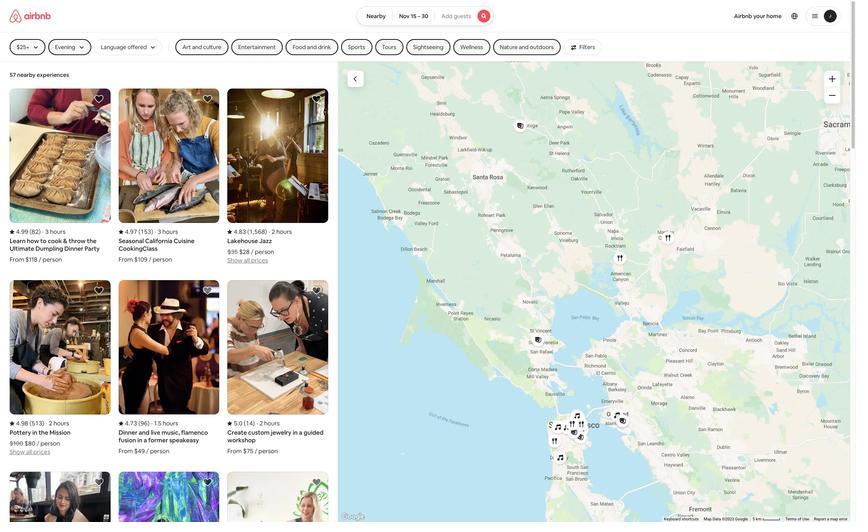 Task type: locate. For each thing, give the bounding box(es) containing it.
and right 'nature'
[[519, 43, 529, 51]]

a
[[299, 429, 303, 437], [144, 437, 147, 444], [828, 517, 830, 522]]

the inside learn how to cook & throw the ultimate dumpling dinner party from $118 / person
[[87, 237, 97, 245]]

and for culture
[[192, 43, 202, 51]]

in inside pottery in the mission $100 $80 / person show all prices
[[32, 429, 37, 437]]

4.83 (1,568)
[[234, 228, 267, 236]]

4.99 out of 5 average rating,  82 reviews image
[[10, 228, 41, 236]]

hours inside create custom jewelry in a guided workshop group
[[264, 420, 280, 427]]

prices down jazz at the top left of the page
[[251, 257, 268, 264]]

0 vertical spatial dinner
[[64, 245, 83, 253]]

· inside lakehouse jazz "group"
[[269, 228, 270, 236]]

show all prices button for show
[[10, 448, 50, 456]]

2 up custom
[[260, 420, 263, 427]]

of
[[799, 517, 802, 522]]

dinner inside dinner and live music, flamenco fusion in a former speakeasy from $49 / person
[[119, 429, 138, 437]]

from down fusion
[[119, 448, 133, 455]]

· for 4.73 (96)
[[151, 420, 153, 427]]

3 up california
[[158, 228, 161, 236]]

in inside dinner and live music, flamenco fusion in a former speakeasy from $49 / person
[[137, 437, 142, 444]]

and inside button
[[307, 43, 317, 51]]

dinner left party
[[64, 245, 83, 253]]

report a map error
[[815, 517, 849, 522]]

hours up music, on the bottom left of page
[[163, 420, 178, 427]]

2 horizontal spatial in
[[293, 429, 298, 437]]

5
[[754, 517, 756, 522]]

zoom out image
[[830, 92, 836, 99]]

terms of use
[[786, 517, 810, 522]]

all down $28
[[244, 257, 250, 264]]

prices
[[251, 257, 268, 264], [33, 448, 50, 456]]

1 3 from the left
[[45, 228, 49, 236]]

show down $35
[[228, 257, 243, 264]]

person inside dinner and live music, flamenco fusion in a former speakeasy from $49 / person
[[150, 448, 170, 455]]

and
[[192, 43, 202, 51], [307, 43, 317, 51], [519, 43, 529, 51], [139, 429, 150, 437]]

/ right $109 at left
[[149, 256, 151, 263]]

· inside learn how to cook & throw the ultimate dumpling dinner party group
[[42, 228, 44, 236]]

30
[[422, 12, 429, 20]]

· 3 hours up cook
[[42, 228, 66, 236]]

terms
[[786, 517, 798, 522]]

nearby
[[367, 12, 386, 20]]

1 vertical spatial all
[[26, 448, 32, 456]]

$80
[[25, 440, 35, 448]]

create custom jewelry in a guided workshop group
[[228, 280, 329, 455]]

/
[[251, 248, 254, 256], [39, 256, 41, 263], [149, 256, 151, 263], [37, 440, 39, 448], [146, 448, 149, 455], [255, 448, 257, 455]]

hours right (1,568) at top left
[[277, 228, 292, 236]]

hours up cook
[[50, 228, 66, 236]]

2 for (14)
[[260, 420, 263, 427]]

person down dumpling
[[43, 256, 62, 263]]

dinner down 4.73
[[119, 429, 138, 437]]

hours inside pottery in the mission group
[[54, 420, 69, 427]]

music,
[[162, 429, 180, 437]]

4.73
[[125, 420, 137, 427]]

learn
[[10, 237, 26, 245]]

dinner and live music, flamenco fusion in a former speakeasy from $49 / person
[[119, 429, 208, 455]]

1 horizontal spatial all
[[244, 257, 250, 264]]

Sightseeing button
[[407, 39, 451, 55]]

person inside pottery in the mission $100 $80 / person show all prices
[[41, 440, 60, 448]]

1 · 3 hours from the left
[[42, 228, 66, 236]]

1 horizontal spatial prices
[[251, 257, 268, 264]]

hours up mission
[[54, 420, 69, 427]]

add to wishlist image for pottery in the mission $100 $80 / person show all prices
[[94, 286, 104, 296]]

0 vertical spatial show all prices button
[[228, 256, 268, 264]]

0 horizontal spatial 2
[[49, 420, 52, 427]]

1 horizontal spatial 3
[[158, 228, 161, 236]]

lakehouse jazz group
[[228, 89, 329, 264]]

/ inside create custom jewelry in a guided workshop from $75 / person
[[255, 448, 257, 455]]

3 for 4.97 (153)
[[158, 228, 161, 236]]

· 2 hours inside create custom jewelry in a guided workshop group
[[257, 420, 280, 427]]

california
[[145, 237, 173, 245]]

lakehouse
[[228, 237, 258, 245]]

add to wishlist image inside the seasonal california cuisine cookingclass group
[[203, 94, 213, 104]]

4.98
[[16, 420, 28, 427]]

cook
[[48, 237, 62, 245]]

0 vertical spatial all
[[244, 257, 250, 264]]

1 horizontal spatial in
[[137, 437, 142, 444]]

· 2 hours up jazz at the top left of the page
[[269, 228, 292, 236]]

nature
[[501, 43, 518, 51]]

nearby button
[[357, 6, 393, 26]]

home
[[767, 12, 783, 20]]

art and culture
[[183, 43, 222, 51]]

hours inside the seasonal california cuisine cookingclass group
[[163, 228, 178, 236]]

3 up to
[[45, 228, 49, 236]]

None search field
[[357, 6, 494, 26]]

language
[[101, 43, 127, 51]]

hours inside dinner and live music, flamenco fusion in a former speakeasy group
[[163, 420, 178, 427]]

/ inside learn how to cook & throw the ultimate dumpling dinner party from $118 / person
[[39, 256, 41, 263]]

1 horizontal spatial 2
[[260, 420, 263, 427]]

· inside pottery in the mission group
[[46, 420, 47, 427]]

and left drink
[[307, 43, 317, 51]]

sports
[[348, 43, 366, 51]]

/ right the $80 on the left bottom of page
[[37, 440, 39, 448]]

from down ultimate
[[10, 256, 24, 263]]

3 inside learn how to cook & throw the ultimate dumpling dinner party group
[[45, 228, 49, 236]]

1 horizontal spatial dinner
[[119, 429, 138, 437]]

create
[[228, 429, 247, 437]]

food
[[293, 43, 306, 51]]

show inside pottery in the mission $100 $80 / person show all prices
[[10, 448, 25, 456]]

/ right $49
[[146, 448, 149, 455]]

workshop
[[228, 437, 256, 444]]

· left 1.5
[[151, 420, 153, 427]]

1 horizontal spatial show all prices button
[[228, 256, 268, 264]]

1 horizontal spatial add to wishlist image
[[203, 94, 213, 104]]

hours
[[50, 228, 66, 236], [163, 228, 178, 236], [277, 228, 292, 236], [54, 420, 69, 427], [163, 420, 178, 427], [264, 420, 280, 427]]

· up jazz at the top left of the page
[[269, 228, 270, 236]]

terms of use link
[[786, 517, 810, 522]]

person right $75
[[259, 448, 278, 455]]

· 3 hours for cuisine
[[155, 228, 178, 236]]

hours inside lakehouse jazz "group"
[[277, 228, 292, 236]]

3 inside the seasonal california cuisine cookingclass group
[[158, 228, 161, 236]]

2 horizontal spatial 2
[[272, 228, 275, 236]]

in right 'jewelry' at bottom left
[[293, 429, 298, 437]]

· right (82)
[[42, 228, 44, 236]]

0 horizontal spatial show
[[10, 448, 25, 456]]

and for drink
[[307, 43, 317, 51]]

learn how to cook & throw the ultimate dumpling dinner party from $118 / person
[[10, 237, 100, 263]]

· 3 hours inside learn how to cook & throw the ultimate dumpling dinner party group
[[42, 228, 66, 236]]

· 2 hours inside pottery in the mission group
[[46, 420, 69, 427]]

· 2 hours up custom
[[257, 420, 280, 427]]

· 2 hours up mission
[[46, 420, 69, 427]]

custom
[[248, 429, 270, 437]]

show all prices button inside pottery in the mission group
[[10, 448, 50, 456]]

mission
[[50, 429, 71, 437]]

0 horizontal spatial all
[[26, 448, 32, 456]]

· inside dinner and live music, flamenco fusion in a former speakeasy group
[[151, 420, 153, 427]]

a left map
[[828, 517, 830, 522]]

0 vertical spatial the
[[87, 237, 97, 245]]

dumpling
[[36, 245, 63, 253]]

2 up mission
[[49, 420, 52, 427]]

· 2 hours
[[269, 228, 292, 236], [46, 420, 69, 427], [257, 420, 280, 427]]

the right throw
[[87, 237, 97, 245]]

· inside create custom jewelry in a guided workshop group
[[257, 420, 258, 427]]

Food and drink button
[[286, 39, 338, 55]]

· right (153) at the top of page
[[155, 228, 156, 236]]

2 · 3 hours from the left
[[155, 228, 178, 236]]

Entertainment button
[[232, 39, 283, 55]]

from inside create custom jewelry in a guided workshop from $75 / person
[[228, 448, 242, 455]]

the inside pottery in the mission $100 $80 / person show all prices
[[39, 429, 48, 437]]

all inside pottery in the mission $100 $80 / person show all prices
[[26, 448, 32, 456]]

ultimate
[[10, 245, 34, 253]]

airbnb
[[735, 12, 753, 20]]

person inside learn how to cook & throw the ultimate dumpling dinner party from $118 / person
[[43, 256, 62, 263]]

a left guided
[[299, 429, 303, 437]]

Nature and outdoors button
[[494, 39, 561, 55]]

2 inside lakehouse jazz "group"
[[272, 228, 275, 236]]

/ inside pottery in the mission $100 $80 / person show all prices
[[37, 440, 39, 448]]

and right art at the left top of page
[[192, 43, 202, 51]]

hours for in
[[54, 420, 69, 427]]

0 vertical spatial show
[[228, 257, 243, 264]]

1 horizontal spatial a
[[299, 429, 303, 437]]

show all prices button inside lakehouse jazz "group"
[[228, 256, 268, 264]]

1 vertical spatial prices
[[33, 448, 50, 456]]

hours inside learn how to cook & throw the ultimate dumpling dinner party group
[[50, 228, 66, 236]]

1 horizontal spatial show
[[228, 257, 243, 264]]

4.98 (513)
[[16, 420, 44, 427]]

in
[[32, 429, 37, 437], [293, 429, 298, 437], [137, 437, 142, 444]]

1.5
[[154, 420, 162, 427]]

57 nearby experiences
[[10, 71, 69, 79]]

profile element
[[504, 0, 841, 32]]

1 vertical spatial show all prices button
[[10, 448, 50, 456]]

4.98 out of 5 average rating,  513 reviews image
[[10, 420, 44, 427]]

add to wishlist image
[[312, 94, 322, 104], [94, 286, 104, 296], [203, 286, 213, 296], [312, 286, 322, 296], [94, 478, 104, 487], [203, 478, 213, 487]]

2 inside create custom jewelry in a guided workshop group
[[260, 420, 263, 427]]

/ inside seasonal california cuisine cookingclass from $109 / person
[[149, 256, 151, 263]]

and down (96)
[[139, 429, 150, 437]]

tours
[[382, 43, 397, 51]]

the down (513)
[[39, 429, 48, 437]]

hours up california
[[163, 228, 178, 236]]

0 horizontal spatial 3
[[45, 228, 49, 236]]

1 horizontal spatial the
[[87, 237, 97, 245]]

person inside create custom jewelry in a guided workshop from $75 / person
[[259, 448, 278, 455]]

show all prices button down 'pottery'
[[10, 448, 50, 456]]

in up $49
[[137, 437, 142, 444]]

add to wishlist image inside learn how to cook & throw the ultimate dumpling dinner party group
[[94, 94, 104, 104]]

from down workshop at bottom left
[[228, 448, 242, 455]]

prices down the $80 on the left bottom of page
[[33, 448, 50, 456]]

food and drink
[[293, 43, 331, 51]]

in down (513)
[[32, 429, 37, 437]]

$28
[[239, 248, 250, 256]]

· 3 hours inside the seasonal california cuisine cookingclass group
[[155, 228, 178, 236]]

/ right $75
[[255, 448, 257, 455]]

0 horizontal spatial · 3 hours
[[42, 228, 66, 236]]

0 horizontal spatial show all prices button
[[10, 448, 50, 456]]

add to wishlist image for dinner and live music, flamenco fusion in a former speakeasy from $49 / person
[[203, 286, 213, 296]]

1 vertical spatial show
[[10, 448, 25, 456]]

sightseeing
[[414, 43, 444, 51]]

seasonal california cuisine cookingclass group
[[119, 89, 220, 263]]

1 horizontal spatial · 3 hours
[[155, 228, 178, 236]]

learn how to cook & throw the ultimate dumpling dinner party group
[[10, 89, 111, 263]]

2 inside pottery in the mission group
[[49, 420, 52, 427]]

0 horizontal spatial in
[[32, 429, 37, 437]]

1 vertical spatial dinner
[[119, 429, 138, 437]]

person down mission
[[41, 440, 60, 448]]

1 vertical spatial the
[[39, 429, 48, 437]]

and inside dinner and live music, flamenco fusion in a former speakeasy from $49 / person
[[139, 429, 150, 437]]

a inside create custom jewelry in a guided workshop from $75 / person
[[299, 429, 303, 437]]

a inside dinner and live music, flamenco fusion in a former speakeasy from $49 / person
[[144, 437, 147, 444]]

· 3 hours
[[42, 228, 66, 236], [155, 228, 178, 236]]

add to wishlist image for lakehouse jazz $35 $28 / person show all prices
[[312, 94, 322, 104]]

Art and culture button
[[176, 39, 228, 55]]

person down california
[[153, 256, 172, 263]]

2 horizontal spatial add to wishlist image
[[312, 478, 322, 487]]

0 horizontal spatial dinner
[[64, 245, 83, 253]]

prices inside pottery in the mission $100 $80 / person show all prices
[[33, 448, 50, 456]]

0 horizontal spatial add to wishlist image
[[94, 94, 104, 104]]

· 3 hours up california
[[155, 228, 178, 236]]

4.83
[[234, 228, 246, 236]]

show all prices button down lakehouse
[[228, 256, 268, 264]]

from inside seasonal california cuisine cookingclass from $109 / person
[[119, 256, 133, 263]]

/ right $28
[[251, 248, 254, 256]]

(14)
[[244, 420, 255, 427]]

Tours button
[[376, 39, 404, 55]]

4.97
[[125, 228, 137, 236]]

2 up jazz at the top left of the page
[[272, 228, 275, 236]]

from left $109 at left
[[119, 256, 133, 263]]

2 3 from the left
[[158, 228, 161, 236]]

· inside the seasonal california cuisine cookingclass group
[[155, 228, 156, 236]]

4.97 (153)
[[125, 228, 153, 236]]

· 2 hours inside lakehouse jazz "group"
[[269, 228, 292, 236]]

jewelry
[[271, 429, 292, 437]]

show all prices button
[[228, 256, 268, 264], [10, 448, 50, 456]]

· right (14)
[[257, 420, 258, 427]]

all down the $80 on the left bottom of page
[[26, 448, 32, 456]]

0 horizontal spatial the
[[39, 429, 48, 437]]

hours up 'jewelry' at bottom left
[[264, 420, 280, 427]]

0 horizontal spatial a
[[144, 437, 147, 444]]

person down "former"
[[150, 448, 170, 455]]

show down $100 at bottom
[[10, 448, 25, 456]]

a up $49
[[144, 437, 147, 444]]

· 2 hours for jazz
[[269, 228, 292, 236]]

add to wishlist image
[[94, 94, 104, 104], [203, 94, 213, 104], [312, 478, 322, 487]]

cookingclass
[[119, 245, 158, 253]]

hours for jazz
[[277, 228, 292, 236]]

person down jazz at the top left of the page
[[255, 248, 275, 256]]

0 horizontal spatial prices
[[33, 448, 50, 456]]

keyboard shortcuts button
[[665, 517, 700, 522]]

3
[[45, 228, 49, 236], [158, 228, 161, 236]]

0 vertical spatial prices
[[251, 257, 268, 264]]

/ right $118
[[39, 256, 41, 263]]

· right (513)
[[46, 420, 47, 427]]

your
[[754, 12, 766, 20]]

data
[[713, 517, 722, 522]]

guided
[[304, 429, 324, 437]]

dinner
[[64, 245, 83, 253], [119, 429, 138, 437]]

add guests
[[442, 12, 472, 20]]



Task type: describe. For each thing, give the bounding box(es) containing it.
to
[[40, 237, 47, 245]]

· for 5.0 (14)
[[257, 420, 258, 427]]

–
[[418, 12, 421, 20]]

prices inside lakehouse jazz $35 $28 / person show all prices
[[251, 257, 268, 264]]

dinner and live music, flamenco fusion in a former speakeasy group
[[119, 280, 220, 455]]

4.99 (82)
[[16, 228, 41, 236]]

shortcuts
[[683, 517, 700, 522]]

5 km
[[754, 517, 763, 522]]

/ inside lakehouse jazz $35 $28 / person show all prices
[[251, 248, 254, 256]]

4.83 out of 5 average rating,  1,568 reviews image
[[228, 228, 267, 236]]

none search field containing nearby
[[357, 6, 494, 26]]

nov 15 – 30 button
[[393, 6, 436, 26]]

error
[[840, 517, 849, 522]]

hours for and
[[163, 420, 178, 427]]

4.99
[[16, 228, 28, 236]]

4.73 (96)
[[125, 420, 150, 427]]

airbnb your home
[[735, 12, 783, 20]]

from inside dinner and live music, flamenco fusion in a former speakeasy from $49 / person
[[119, 448, 133, 455]]

seasonal california cuisine cookingclass from $109 / person
[[119, 237, 195, 263]]

google map
showing 24 experiences. region
[[338, 61, 851, 522]]

Wellness button
[[454, 39, 490, 55]]

show all prices button for prices
[[228, 256, 268, 264]]

add to wishlist image for learn how to cook & throw the ultimate dumpling dinner party from $118 / person
[[94, 94, 104, 104]]

· 2 hours for in
[[46, 420, 69, 427]]

Sports button
[[342, 39, 372, 55]]

15
[[411, 12, 417, 20]]

(153)
[[139, 228, 153, 236]]

and for live
[[139, 429, 150, 437]]

57
[[10, 71, 16, 79]]

pottery in the mission group
[[10, 280, 111, 456]]

culture
[[203, 43, 222, 51]]

party
[[85, 245, 100, 253]]

create custom jewelry in a guided workshop from $75 / person
[[228, 429, 324, 455]]

keyboard
[[665, 517, 682, 522]]

(96)
[[139, 420, 150, 427]]

and for outdoors
[[519, 43, 529, 51]]

keyboard shortcuts
[[665, 517, 700, 522]]

fusion
[[119, 437, 136, 444]]

$118
[[25, 256, 37, 263]]

pottery in the mission $100 $80 / person show all prices
[[10, 429, 71, 456]]

· for 4.98 (513)
[[46, 420, 47, 427]]

hours for how
[[50, 228, 66, 236]]

google
[[736, 517, 749, 522]]

throw
[[69, 237, 86, 245]]

person inside seasonal california cuisine cookingclass from $109 / person
[[153, 256, 172, 263]]

filters
[[580, 43, 596, 51]]

flamenco
[[181, 429, 208, 437]]

· for 4.97 (153)
[[155, 228, 156, 236]]

all inside lakehouse jazz $35 $28 / person show all prices
[[244, 257, 250, 264]]

offered
[[128, 43, 147, 51]]

hours for california
[[163, 228, 178, 236]]

add to wishlist image for create custom jewelry in a guided workshop from $75 / person
[[312, 286, 322, 296]]

nov
[[400, 12, 410, 20]]

5.0 (14)
[[234, 420, 255, 427]]

lakehouse jazz $35 $28 / person show all prices
[[228, 237, 275, 264]]

$35
[[228, 248, 238, 256]]

2 for (1,568)
[[272, 228, 275, 236]]

map
[[704, 517, 712, 522]]

5.0
[[234, 420, 243, 427]]

(1,568)
[[248, 228, 267, 236]]

hours for custom
[[264, 420, 280, 427]]

· 2 hours for custom
[[257, 420, 280, 427]]

add
[[442, 12, 453, 20]]

language offered
[[101, 43, 147, 51]]

jazz
[[259, 237, 272, 245]]

report a map error link
[[815, 517, 849, 522]]

art
[[183, 43, 191, 51]]

speakeasy
[[169, 437, 199, 444]]

live
[[151, 429, 160, 437]]

· for 4.83 (1,568)
[[269, 228, 270, 236]]

from inside learn how to cook & throw the ultimate dumpling dinner party from $118 / person
[[10, 256, 24, 263]]

map
[[831, 517, 839, 522]]

zoom in image
[[830, 76, 836, 82]]

$109
[[134, 256, 148, 263]]

· 3 hours for to
[[42, 228, 66, 236]]

experiences
[[37, 71, 69, 79]]

filters button
[[564, 39, 603, 55]]

3 for 4.99 (82)
[[45, 228, 49, 236]]

google image
[[340, 512, 367, 522]]

nearby
[[17, 71, 36, 79]]

add to wishlist image for seasonal california cuisine cookingclass from $109 / person
[[203, 94, 213, 104]]

2 horizontal spatial a
[[828, 517, 830, 522]]

add guests button
[[435, 6, 494, 26]]

person inside lakehouse jazz $35 $28 / person show all prices
[[255, 248, 275, 256]]

5.0 out of 5 average rating,  14 reviews image
[[228, 420, 255, 427]]

2 for (513)
[[49, 420, 52, 427]]

· for 4.99 (82)
[[42, 228, 44, 236]]

nature and outdoors
[[501, 43, 554, 51]]

(82)
[[30, 228, 41, 236]]

in inside create custom jewelry in a guided workshop from $75 / person
[[293, 429, 298, 437]]

use
[[803, 517, 810, 522]]

seasonal
[[119, 237, 144, 245]]

language offered button
[[94, 39, 162, 55]]

report
[[815, 517, 827, 522]]

4.97 out of 5 average rating,  153 reviews image
[[119, 228, 153, 236]]

former
[[148, 437, 168, 444]]

outdoors
[[530, 43, 554, 51]]

&
[[63, 237, 67, 245]]

map data ©2023 google
[[704, 517, 749, 522]]

nov 15 – 30
[[400, 12, 429, 20]]

how
[[27, 237, 39, 245]]

/ inside dinner and live music, flamenco fusion in a former speakeasy from $49 / person
[[146, 448, 149, 455]]

$49
[[134, 448, 145, 455]]

pottery
[[10, 429, 31, 437]]

(513)
[[30, 420, 44, 427]]

wellness
[[461, 43, 484, 51]]

$100
[[10, 440, 23, 448]]

4.73 out of 5 average rating,  96 reviews image
[[119, 420, 150, 427]]

dinner inside learn how to cook & throw the ultimate dumpling dinner party from $118 / person
[[64, 245, 83, 253]]

©2023
[[723, 517, 735, 522]]

5 km button
[[751, 517, 784, 522]]

show inside lakehouse jazz $35 $28 / person show all prices
[[228, 257, 243, 264]]



Task type: vqa. For each thing, say whether or not it's contained in the screenshot.
COPY for Copy and paste the following HTML into your website code :
no



